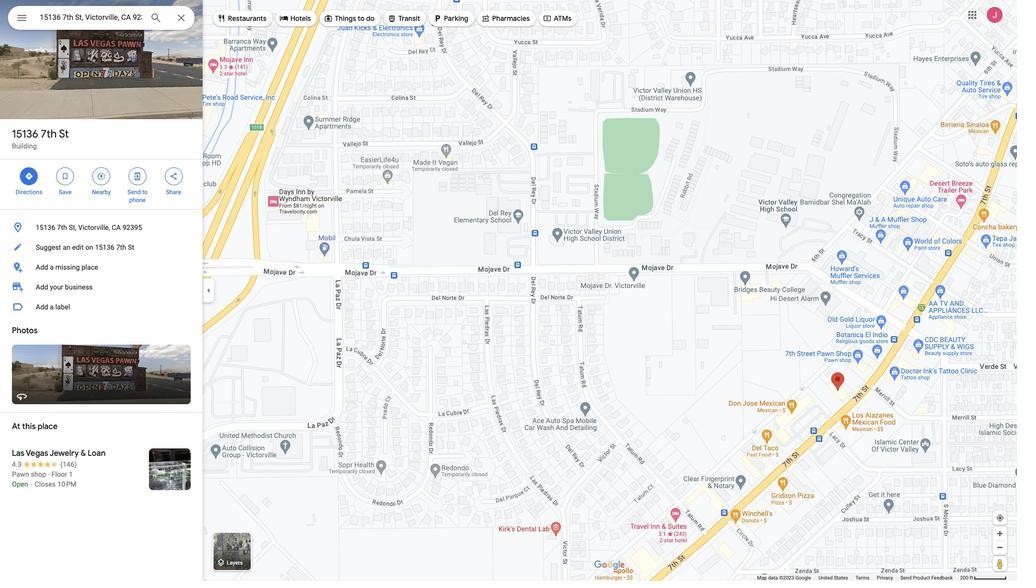 Task type: describe. For each thing, give the bounding box(es) containing it.
suggest an edit on 15136 7th st
[[36, 243, 134, 251]]

pawn
[[12, 470, 29, 478]]

add a label button
[[0, 297, 203, 317]]

0 horizontal spatial place
[[38, 422, 58, 432]]

ft
[[970, 575, 973, 581]]

add a label
[[36, 303, 70, 311]]

show your location image
[[996, 514, 1005, 523]]


[[97, 171, 106, 182]]

send product feedback button
[[901, 575, 953, 581]]

ca
[[112, 224, 121, 231]]

15136 inside 'button'
[[95, 243, 114, 251]]

add a missing place button
[[0, 257, 203, 277]]

pawn shop · floor 1 open ⋅ closes 10 pm
[[12, 470, 77, 488]]

 hotels
[[280, 13, 311, 24]]

to inside the  things to do
[[358, 14, 365, 23]]

15136 7th st main content
[[0, 0, 203, 581]]

 button
[[8, 6, 36, 32]]

200 ft button
[[960, 575, 1007, 581]]

15136 7th st, victorville, ca 92395
[[36, 224, 142, 231]]

add for add a label
[[36, 303, 48, 311]]

actions for 15136 7th st region
[[0, 159, 203, 209]]

at
[[12, 422, 20, 432]]

none field inside the 15136 7th st, victorville, ca 92395 field
[[40, 11, 142, 23]]


[[133, 171, 142, 182]]

do
[[366, 14, 375, 23]]

united
[[819, 575, 833, 581]]

las
[[12, 449, 24, 458]]

las vegas jewelry & loan
[[12, 449, 106, 458]]

 transit
[[388, 13, 420, 24]]

at this place
[[12, 422, 58, 432]]

·
[[48, 470, 50, 478]]

atms
[[554, 14, 572, 23]]

victorville,
[[78, 224, 110, 231]]

product
[[913, 575, 930, 581]]

hotels
[[290, 14, 311, 23]]

business
[[65, 283, 93, 291]]

(146)
[[60, 460, 77, 468]]


[[25, 171, 33, 182]]

footer inside google maps element
[[757, 575, 960, 581]]

200
[[960, 575, 969, 581]]

15136 for st
[[12, 127, 38, 141]]

nearby
[[92, 189, 111, 196]]


[[280, 13, 288, 24]]

pharmacies
[[492, 14, 530, 23]]

⋅
[[30, 480, 33, 488]]

shop
[[31, 470, 46, 478]]

share
[[166, 189, 181, 196]]

4.3
[[12, 460, 22, 468]]

15136 7th st, victorville, ca 92395 button
[[0, 218, 203, 237]]

this
[[22, 422, 36, 432]]

send to phone
[[127, 189, 148, 204]]

15136 7th St, Victorville, CA 92395 field
[[8, 6, 195, 30]]

zoom in image
[[996, 530, 1004, 537]]

save
[[59, 189, 72, 196]]

an
[[63, 243, 70, 251]]

 search field
[[8, 6, 195, 32]]


[[481, 13, 490, 24]]

parking
[[444, 14, 468, 23]]

200 ft
[[960, 575, 973, 581]]

restaurants
[[228, 14, 267, 23]]

vegas
[[26, 449, 48, 458]]

things
[[335, 14, 356, 23]]

transit
[[399, 14, 420, 23]]

closes
[[35, 480, 56, 488]]

label
[[55, 303, 70, 311]]

floor
[[51, 470, 67, 478]]

1
[[69, 470, 73, 478]]

st inside 'button'
[[128, 243, 134, 251]]

terms
[[856, 575, 870, 581]]

7th inside 'button'
[[116, 243, 126, 251]]

to inside send to phone
[[142, 189, 148, 196]]

building
[[12, 142, 37, 150]]


[[169, 171, 178, 182]]

privacy button
[[877, 575, 893, 581]]

zoom out image
[[996, 544, 1004, 551]]


[[324, 13, 333, 24]]


[[543, 13, 552, 24]]

©2023
[[779, 575, 794, 581]]



Task type: vqa. For each thing, say whether or not it's contained in the screenshot.
"Has In-Store Shopping" group
no



Task type: locate. For each thing, give the bounding box(es) containing it.
st down 92395
[[128, 243, 134, 251]]

4.3 stars 146 reviews image
[[12, 459, 77, 469]]

 atms
[[543, 13, 572, 24]]

united states
[[819, 575, 848, 581]]

send for send to phone
[[127, 189, 141, 196]]

send left the product
[[901, 575, 912, 581]]

google
[[796, 575, 811, 581]]

a left label
[[50, 303, 54, 311]]

photos
[[12, 326, 38, 336]]

united states button
[[819, 575, 848, 581]]

15136 for st,
[[36, 224, 55, 231]]

0 vertical spatial send
[[127, 189, 141, 196]]

edit
[[72, 243, 84, 251]]

add inside "button"
[[36, 263, 48, 271]]

a for missing
[[50, 263, 54, 271]]

0 horizontal spatial st
[[59, 127, 69, 141]]


[[217, 13, 226, 24]]

None field
[[40, 11, 142, 23]]

3 add from the top
[[36, 303, 48, 311]]

1 vertical spatial to
[[142, 189, 148, 196]]

add inside button
[[36, 303, 48, 311]]

15136 inside 'button'
[[36, 224, 55, 231]]

data
[[768, 575, 778, 581]]

to left do
[[358, 14, 365, 23]]

send product feedback
[[901, 575, 953, 581]]

1 vertical spatial 7th
[[57, 224, 67, 231]]

google maps element
[[0, 0, 1017, 581]]

1 vertical spatial st
[[128, 243, 134, 251]]

send inside send to phone
[[127, 189, 141, 196]]

send up phone
[[127, 189, 141, 196]]

terms button
[[856, 575, 870, 581]]

10 pm
[[57, 480, 77, 488]]

map
[[757, 575, 767, 581]]

2 vertical spatial 7th
[[116, 243, 126, 251]]

send for send product feedback
[[901, 575, 912, 581]]

google account: james peterson  
(james.peterson1902@gmail.com) image
[[987, 7, 1003, 23]]

1 vertical spatial add
[[36, 283, 48, 291]]

privacy
[[877, 575, 893, 581]]

add your business
[[36, 283, 93, 291]]

directions
[[16, 189, 42, 196]]

loan
[[88, 449, 106, 458]]

1 vertical spatial place
[[38, 422, 58, 432]]

15136
[[12, 127, 38, 141], [36, 224, 55, 231], [95, 243, 114, 251]]

your
[[50, 283, 63, 291]]

0 vertical spatial a
[[50, 263, 54, 271]]

0 horizontal spatial to
[[142, 189, 148, 196]]

1 add from the top
[[36, 263, 48, 271]]

a for label
[[50, 303, 54, 311]]

place inside "button"
[[81, 263, 98, 271]]


[[388, 13, 397, 24]]

0 vertical spatial 15136
[[12, 127, 38, 141]]

0 horizontal spatial send
[[127, 189, 141, 196]]

a
[[50, 263, 54, 271], [50, 303, 54, 311]]

add down suggest
[[36, 263, 48, 271]]

suggest an edit on 15136 7th st button
[[0, 237, 203, 257]]

add for add your business
[[36, 283, 48, 291]]

place right this
[[38, 422, 58, 432]]

open
[[12, 480, 28, 488]]

7th
[[41, 127, 57, 141], [57, 224, 67, 231], [116, 243, 126, 251]]

layers
[[227, 560, 243, 566]]

2 a from the top
[[50, 303, 54, 311]]

add
[[36, 263, 48, 271], [36, 283, 48, 291], [36, 303, 48, 311]]

15136 7th st building
[[12, 127, 69, 150]]

a inside the add a label button
[[50, 303, 54, 311]]

 parking
[[433, 13, 468, 24]]

feedback
[[932, 575, 953, 581]]

2 vertical spatial 15136
[[95, 243, 114, 251]]

0 vertical spatial st
[[59, 127, 69, 141]]

 things to do
[[324, 13, 375, 24]]

7th inside 'button'
[[57, 224, 67, 231]]

1 horizontal spatial place
[[81, 263, 98, 271]]

add for add a missing place
[[36, 263, 48, 271]]

add a missing place
[[36, 263, 98, 271]]

add left label
[[36, 303, 48, 311]]

2 vertical spatial add
[[36, 303, 48, 311]]

1 a from the top
[[50, 263, 54, 271]]


[[61, 171, 70, 182]]

st inside 15136 7th st building
[[59, 127, 69, 141]]

show street view coverage image
[[993, 556, 1007, 571]]

2 add from the top
[[36, 283, 48, 291]]

0 vertical spatial to
[[358, 14, 365, 23]]

to
[[358, 14, 365, 23], [142, 189, 148, 196]]

on
[[85, 243, 93, 251]]

15136 inside 15136 7th st building
[[12, 127, 38, 141]]

15136 right on
[[95, 243, 114, 251]]

states
[[834, 575, 848, 581]]

15136 up suggest
[[36, 224, 55, 231]]

collapse side panel image
[[203, 285, 214, 296]]

1 horizontal spatial to
[[358, 14, 365, 23]]

1 vertical spatial a
[[50, 303, 54, 311]]

send inside send product feedback button
[[901, 575, 912, 581]]

&
[[81, 449, 86, 458]]


[[16, 11, 28, 25]]

7th for st,
[[57, 224, 67, 231]]

0 vertical spatial place
[[81, 263, 98, 271]]

0 vertical spatial add
[[36, 263, 48, 271]]

to up phone
[[142, 189, 148, 196]]

7th for st
[[41, 127, 57, 141]]

1 horizontal spatial send
[[901, 575, 912, 581]]

1 vertical spatial send
[[901, 575, 912, 581]]

footer containing map data ©2023 google
[[757, 575, 960, 581]]

 restaurants
[[217, 13, 267, 24]]

7th inside 15136 7th st building
[[41, 127, 57, 141]]

suggest
[[36, 243, 61, 251]]

st up ''
[[59, 127, 69, 141]]

15136 up building
[[12, 127, 38, 141]]

st,
[[69, 224, 77, 231]]

a inside the add a missing place "button"
[[50, 263, 54, 271]]

1 horizontal spatial st
[[128, 243, 134, 251]]

map data ©2023 google
[[757, 575, 811, 581]]


[[433, 13, 442, 24]]

92395
[[123, 224, 142, 231]]

place down on
[[81, 263, 98, 271]]

a left missing
[[50, 263, 54, 271]]

jewelry
[[50, 449, 79, 458]]

add left your at the left
[[36, 283, 48, 291]]

send
[[127, 189, 141, 196], [901, 575, 912, 581]]

1 vertical spatial 15136
[[36, 224, 55, 231]]

missing
[[55, 263, 80, 271]]

phone
[[129, 197, 146, 204]]

footer
[[757, 575, 960, 581]]

0 vertical spatial 7th
[[41, 127, 57, 141]]

 pharmacies
[[481, 13, 530, 24]]

add your business link
[[0, 277, 203, 297]]

place
[[81, 263, 98, 271], [38, 422, 58, 432]]



